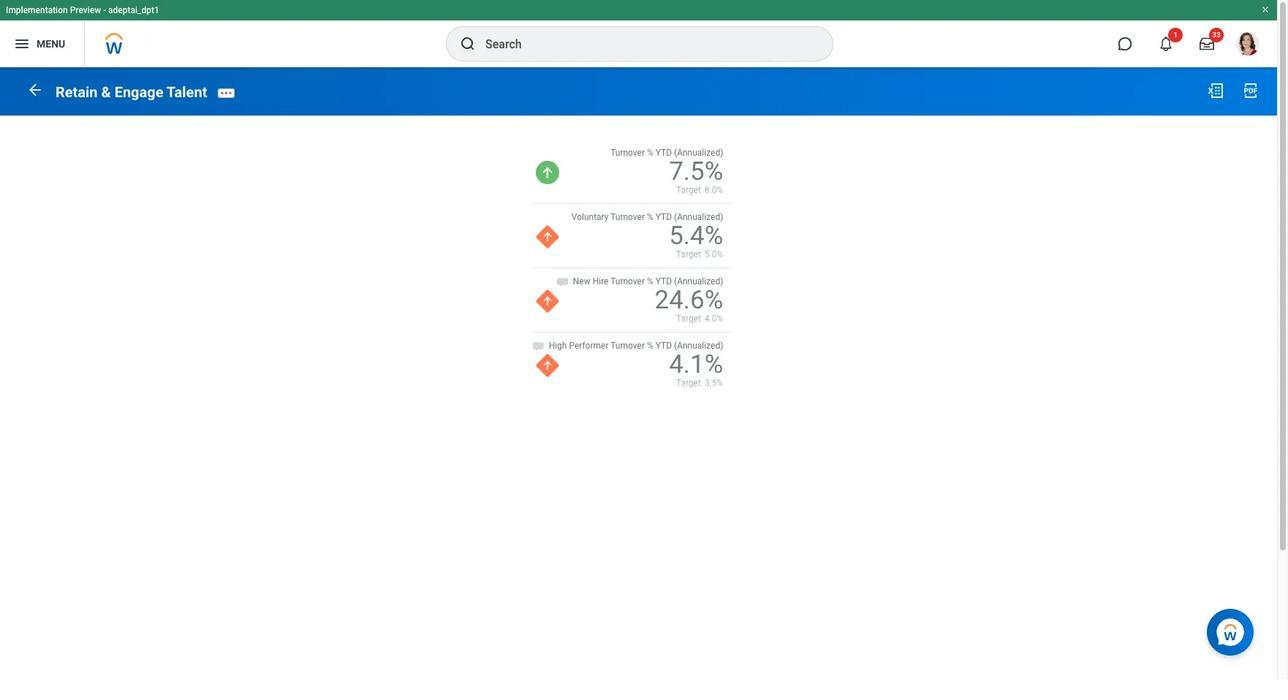 Task type: describe. For each thing, give the bounding box(es) containing it.
4.1%
[[669, 350, 723, 380]]

4.0%
[[705, 314, 723, 324]]

Search Workday  search field
[[486, 28, 803, 60]]

new hire turnover % ytd (annualized)
[[573, 276, 723, 287]]

target for 7.5%
[[676, 185, 701, 195]]

2 (annualized) from the top
[[674, 212, 723, 222]]

close environment banner image
[[1261, 5, 1270, 14]]

target for 24.6%
[[676, 314, 701, 324]]

1 button
[[1150, 28, 1183, 60]]

1 % from the top
[[647, 148, 654, 158]]

inbox large image
[[1200, 37, 1215, 51]]

4 (annualized) from the top
[[674, 341, 723, 351]]

retain & engage talent
[[56, 83, 207, 101]]

3 turnover from the top
[[611, 276, 645, 287]]

2 turnover from the top
[[611, 212, 645, 222]]

3 (annualized) from the top
[[674, 276, 723, 287]]

5.4% target 5.0%
[[669, 221, 723, 260]]

8.0%
[[705, 185, 723, 195]]

justify image
[[13, 35, 31, 53]]

4.1% target 3.5%
[[669, 350, 723, 388]]

implementation
[[6, 5, 68, 15]]

retain
[[56, 83, 98, 101]]

engage
[[115, 83, 163, 101]]

1 (annualized) from the top
[[674, 148, 723, 158]]

1 up bad image from the top
[[536, 225, 559, 249]]

performer
[[569, 341, 609, 351]]

high
[[549, 341, 567, 351]]

talent
[[167, 83, 207, 101]]

adeptai_dpt1
[[108, 5, 159, 15]]

7.5%
[[669, 156, 723, 186]]

33
[[1213, 31, 1221, 39]]

target for 4.1%
[[676, 378, 701, 388]]

4 ytd from the top
[[656, 341, 672, 351]]

main content containing 7.5%
[[0, 67, 1278, 402]]



Task type: locate. For each thing, give the bounding box(es) containing it.
(annualized) down 8.0%
[[674, 212, 723, 222]]

target left 5.0%
[[676, 249, 701, 260]]

ytd down 24.6% target 4.0%
[[656, 341, 672, 351]]

target for 5.4%
[[676, 249, 701, 260]]

5.4%
[[669, 221, 723, 251]]

turnover right performer
[[611, 341, 645, 351]]

1 turnover from the top
[[611, 148, 645, 158]]

ytd down 7.5% target 8.0%
[[656, 212, 672, 222]]

main content
[[0, 67, 1278, 402]]

up good image
[[536, 161, 559, 184]]

4 turnover from the top
[[611, 341, 645, 351]]

1 target from the top
[[676, 185, 701, 195]]

24.6%
[[655, 285, 723, 315]]

target inside 24.6% target 4.0%
[[676, 314, 701, 324]]

%
[[647, 148, 654, 158], [647, 212, 654, 222], [647, 276, 654, 287], [647, 341, 654, 351]]

% left 5.4%
[[647, 212, 654, 222]]

up bad image down high
[[536, 354, 559, 377]]

2 target from the top
[[676, 249, 701, 260]]

1 ytd from the top
[[656, 148, 672, 158]]

retain & engage talent link
[[56, 83, 207, 101]]

4 target from the top
[[676, 378, 701, 388]]

profile logan mcneil image
[[1237, 32, 1260, 59]]

previous page image
[[26, 81, 44, 99]]

turnover up voluntary turnover % ytd (annualized)
[[611, 148, 645, 158]]

(annualized)
[[674, 148, 723, 158], [674, 212, 723, 222], [674, 276, 723, 287], [674, 341, 723, 351]]

2 ytd from the top
[[656, 212, 672, 222]]

notifications large image
[[1159, 37, 1174, 51]]

3 % from the top
[[647, 276, 654, 287]]

turnover right voluntary
[[611, 212, 645, 222]]

turnover right hire
[[611, 276, 645, 287]]

turnover
[[611, 148, 645, 158], [611, 212, 645, 222], [611, 276, 645, 287], [611, 341, 645, 351]]

export to excel image
[[1207, 82, 1225, 99]]

menu
[[37, 38, 65, 49]]

5.0%
[[705, 249, 723, 260]]

3 target from the top
[[676, 314, 701, 324]]

-
[[103, 5, 106, 15]]

target
[[676, 185, 701, 195], [676, 249, 701, 260], [676, 314, 701, 324], [676, 378, 701, 388]]

1 vertical spatial up bad image
[[536, 354, 559, 377]]

ytd down 5.4% target 5.0%
[[656, 276, 672, 287]]

24.6% target 4.0%
[[655, 285, 723, 324]]

% left the 4.1% on the bottom right of page
[[647, 341, 654, 351]]

33 button
[[1191, 28, 1224, 60]]

(annualized) down 5.0%
[[674, 276, 723, 287]]

&
[[101, 83, 111, 101]]

high performer turnover % ytd (annualized)
[[549, 341, 723, 351]]

% left 24.6%
[[647, 276, 654, 287]]

target left 3.5%
[[676, 378, 701, 388]]

menu button
[[0, 20, 84, 67]]

preview
[[70, 5, 101, 15]]

% left 7.5%
[[647, 148, 654, 158]]

view printable version (pdf) image
[[1242, 82, 1260, 99]]

up bad image
[[536, 290, 559, 313]]

(annualized) up 8.0%
[[674, 148, 723, 158]]

menu banner
[[0, 0, 1278, 67]]

ytd up voluntary turnover % ytd (annualized)
[[656, 148, 672, 158]]

3 ytd from the top
[[656, 276, 672, 287]]

voluntary turnover % ytd (annualized)
[[572, 212, 723, 222]]

4 % from the top
[[647, 341, 654, 351]]

new
[[573, 276, 591, 287]]

up bad image up up bad image
[[536, 225, 559, 249]]

up bad image
[[536, 225, 559, 249], [536, 354, 559, 377]]

implementation preview -   adeptai_dpt1
[[6, 5, 159, 15]]

3.5%
[[705, 378, 723, 388]]

ytd
[[656, 148, 672, 158], [656, 212, 672, 222], [656, 276, 672, 287], [656, 341, 672, 351]]

target left the "4.0%"
[[676, 314, 701, 324]]

target inside 5.4% target 5.0%
[[676, 249, 701, 260]]

2 up bad image from the top
[[536, 354, 559, 377]]

(annualized) down the "4.0%"
[[674, 341, 723, 351]]

hire
[[593, 276, 609, 287]]

voluntary
[[572, 212, 609, 222]]

0 vertical spatial up bad image
[[536, 225, 559, 249]]

search image
[[459, 35, 477, 53]]

target inside 7.5% target 8.0%
[[676, 185, 701, 195]]

2 % from the top
[[647, 212, 654, 222]]

turnover % ytd (annualized)
[[611, 148, 723, 158]]

7.5% target 8.0%
[[669, 156, 723, 195]]

target inside 4.1% target 3.5%
[[676, 378, 701, 388]]

target left 8.0%
[[676, 185, 701, 195]]

1
[[1174, 31, 1178, 39]]



Task type: vqa. For each thing, say whether or not it's contained in the screenshot.
8.0%
yes



